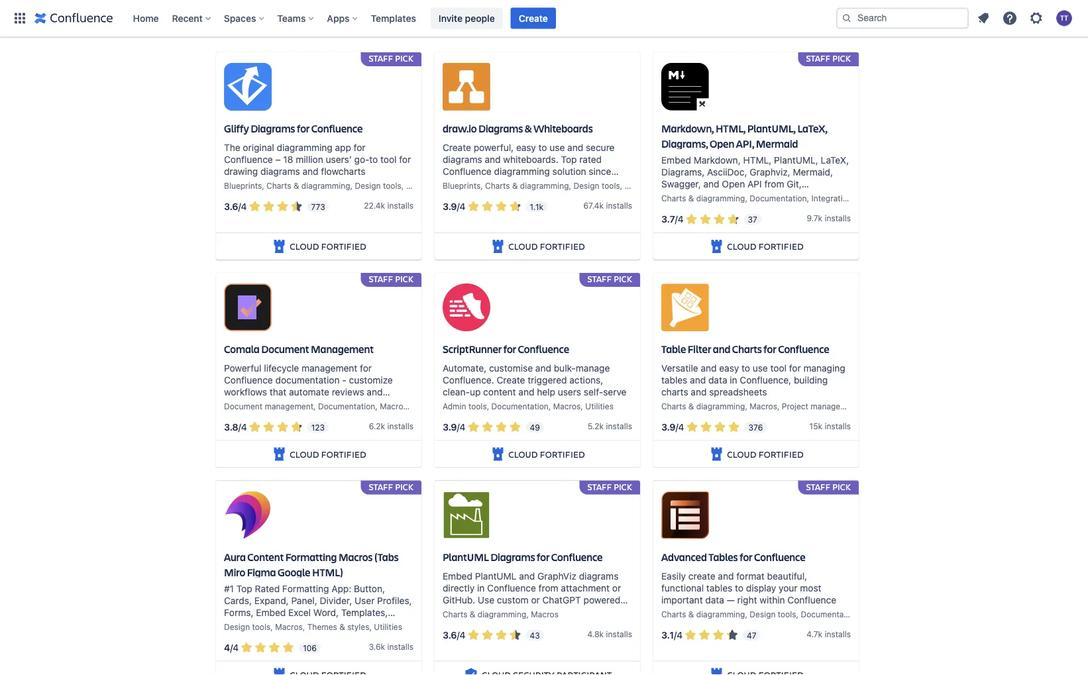 Task type: locate. For each thing, give the bounding box(es) containing it.
draw.io diagrams & whiteboards
[[443, 121, 593, 135]]

gliffy
[[224, 121, 249, 135]]

0 vertical spatial 3.6 / 4
[[224, 201, 247, 212]]

1 horizontal spatial 3.6
[[443, 630, 457, 641]]

/ for aura content formatting macros (tabs miro figma google html)
[[230, 642, 233, 653]]

0 horizontal spatial or
[[531, 594, 540, 605]]

tools inside "the original diagramming app for confluence – 18 million users' go-to tool for drawing diagrams and flowcharts blueprints , charts & diagramming , design tools , macros"
[[383, 181, 401, 190]]

data inside versatile and easy to use tool for managing tables and data in confluence, building charts and spreadsheets charts & diagramming , macros , project management
[[708, 375, 727, 385]]

1 vertical spatial markdown,
[[694, 155, 741, 166]]

and inside embed markdown, html, plantuml, latex, diagrams, asciidoc, graphviz, mermaid, swagger, and open api from git, attachments or text
[[703, 178, 719, 189]]

install for aura content formatting macros (tabs miro figma google html)
[[387, 642, 409, 652]]

&
[[525, 121, 532, 135], [294, 181, 299, 190], [512, 181, 518, 190], [688, 194, 694, 203], [688, 402, 694, 411], [470, 610, 475, 619], [688, 610, 694, 619], [339, 622, 345, 632]]

3.9 / 4 down 2013
[[443, 201, 466, 212]]

diagrams, inside embed markdown, html, plantuml, latex, diagrams, asciidoc, graphviz, mermaid, swagger, and open api from git, attachments or text
[[661, 167, 705, 177]]

1 vertical spatial 3.6 / 4
[[443, 630, 466, 641]]

& left the styles
[[339, 622, 345, 632]]

use down whiteboards
[[550, 142, 565, 153]]

diagrams up attachment
[[579, 571, 619, 582]]

0 vertical spatial tables
[[661, 375, 687, 385]]

attachment
[[561, 583, 610, 593]]

pick for advanced tables for confluence
[[833, 481, 851, 493]]

diagrams for draw.io
[[479, 121, 523, 135]]

1 horizontal spatial tool
[[770, 363, 787, 374]]

0 vertical spatial latex,
[[797, 121, 827, 135]]

easy for powerful,
[[516, 142, 536, 153]]

manage
[[576, 363, 610, 374]]

install for markdown, html, plantuml, latex, diagrams, open api, mermaid
[[825, 214, 847, 223]]

1 horizontal spatial tables
[[706, 583, 732, 593]]

plantuml inside embed plantuml and graphviz diagrams directly in confluence from attachment or github. use custom or chatgpt powered templates
[[475, 571, 517, 582]]

bulk-
[[554, 363, 576, 374]]

0 vertical spatial tool
[[380, 154, 397, 165]]

/ for gliffy diagrams for confluence
[[238, 201, 241, 212]]

plantuml up use
[[475, 571, 517, 582]]

create down customise
[[497, 375, 525, 385]]

spaces button
[[220, 8, 269, 29]]

0 vertical spatial data
[[708, 375, 727, 385]]

confluence inside easily create and format beautiful, functional tables to display your most important data — right within confluence charts & diagramming , design tools , documentation
[[788, 594, 836, 605]]

1 vertical spatial plantuml,
[[774, 155, 818, 166]]

0 vertical spatial embed
[[661, 155, 691, 166]]

easy inside create powerful, easy to use and secure diagrams and whiteboards. top rated confluence diagramming solution since 2013
[[516, 142, 536, 153]]

easy up whiteboards.
[[516, 142, 536, 153]]

s for markdown, html, plantuml, latex, diagrams, open api, mermaid
[[847, 214, 851, 223]]

tools
[[383, 181, 401, 190], [602, 181, 620, 190], [468, 402, 487, 411], [778, 610, 796, 619], [252, 622, 271, 632]]

staff for scriptrunner for confluence
[[588, 273, 612, 285]]

in up spreadsheets
[[730, 375, 737, 385]]

1 horizontal spatial blueprints
[[443, 181, 481, 190]]

0 vertical spatial use
[[550, 142, 565, 153]]

& down million
[[294, 181, 299, 190]]

recent button
[[168, 8, 216, 29]]

0 horizontal spatial easy
[[516, 142, 536, 153]]

cloud fortified for comala document management
[[290, 448, 366, 460]]

karma
[[224, 619, 251, 630]]

2 diagrams, from the top
[[661, 167, 705, 177]]

3.6 / 4 down templates
[[443, 630, 466, 641]]

cloud fortified down 37
[[727, 240, 804, 252]]

cloud fortified app badge image for markdown, html, plantuml, latex, diagrams, open api, mermaid
[[709, 238, 725, 254]]

charts down the swagger, at the right top of the page
[[661, 194, 686, 203]]

and down 'customize'
[[367, 386, 383, 397]]

0 horizontal spatial from
[[539, 583, 558, 593]]

0 vertical spatial utilities
[[585, 402, 614, 411]]

1 vertical spatial formatting
[[282, 583, 329, 594]]

text
[[730, 190, 746, 201]]

fortified down 376 at the right bottom of the page
[[759, 448, 804, 460]]

2 horizontal spatial embed
[[661, 155, 691, 166]]

cloud down 773
[[290, 240, 319, 252]]

4 for table filter and charts for confluence
[[678, 422, 684, 433]]

aura content formatting macros (tabs miro figma google html)
[[224, 550, 399, 579]]

plantuml, up "mermaid,"
[[774, 155, 818, 166]]

automate
[[289, 386, 329, 397]]

2 vertical spatial or
[[531, 594, 540, 605]]

0 horizontal spatial tables
[[661, 375, 687, 385]]

15k install s
[[810, 422, 851, 431]]

diagramming down spreadsheets
[[696, 402, 745, 411]]

pick
[[395, 53, 414, 64], [833, 53, 851, 64], [395, 273, 414, 285], [614, 273, 632, 285], [395, 481, 414, 493], [614, 481, 632, 493], [833, 481, 851, 493]]

invite people button
[[431, 8, 503, 29]]

cloud fortified app badge image
[[271, 238, 287, 254], [709, 446, 725, 462], [709, 667, 725, 675]]

cloud for comala document management
[[290, 448, 319, 460]]

0 vertical spatial diagrams
[[443, 154, 482, 165]]

powered
[[584, 594, 621, 605]]

–
[[275, 154, 281, 165]]

0 vertical spatial cloud fortified app badge image
[[271, 238, 287, 254]]

tables inside easily create and format beautiful, functional tables to display your most important data — right within confluence charts & diagramming , design tools , documentation
[[706, 583, 732, 593]]

install
[[387, 201, 409, 210], [606, 201, 628, 210], [825, 214, 847, 223], [387, 422, 409, 431], [606, 422, 628, 431], [825, 422, 847, 431], [606, 630, 628, 639], [825, 630, 847, 639], [387, 642, 409, 652]]

fortified for gliffy diagrams for confluence
[[321, 240, 366, 252]]

charts down github. in the bottom left of the page
[[443, 610, 468, 619]]

diagrams
[[443, 154, 482, 165], [260, 166, 300, 177], [579, 571, 619, 582]]

documentation down content
[[491, 402, 549, 411]]

install right 4.8k
[[606, 630, 628, 639]]

asciidoc,
[[707, 167, 747, 177]]

create inside global element
[[519, 13, 548, 24]]

top up solution
[[561, 154, 577, 165]]

1 vertical spatial top
[[236, 583, 252, 594]]

3.1
[[661, 630, 674, 641]]

4 for comala document management
[[241, 422, 247, 433]]

4 for scriptrunner for confluence
[[460, 422, 466, 433]]

confluence,
[[740, 375, 791, 385]]

top up cards,
[[236, 583, 252, 594]]

s right 3.6k
[[409, 642, 414, 652]]

workflows
[[224, 386, 267, 397]]

tables up —
[[706, 583, 732, 593]]

expand,
[[254, 595, 289, 606]]

confluence up managing
[[778, 342, 829, 356]]

& down important
[[688, 610, 694, 619]]

0 vertical spatial top
[[561, 154, 577, 165]]

customise
[[489, 363, 533, 374]]

embed inside embed markdown, html, plantuml, latex, diagrams, asciidoc, graphviz, mermaid, swagger, and open api from git, attachments or text
[[661, 155, 691, 166]]

easy down table filter and charts for confluence
[[719, 363, 739, 374]]

123
[[311, 423, 325, 432]]

tools up the 22.4k install s on the left top of the page
[[383, 181, 401, 190]]

and down the tables
[[718, 571, 734, 582]]

use inside versatile and easy to use tool for managing tables and data in confluence, building charts and spreadsheets charts & diagramming , macros , project management
[[753, 363, 768, 374]]

1 vertical spatial or
[[612, 583, 621, 593]]

3.6k install s
[[369, 642, 414, 652]]

teams
[[277, 13, 306, 24]]

2 blueprints from the left
[[443, 181, 481, 190]]

/ down "attachments"
[[675, 214, 678, 225]]

and down the asciidoc,
[[703, 178, 719, 189]]

1 vertical spatial 3.6
[[443, 630, 457, 641]]

cloud for markdown, html, plantuml, latex, diagrams, open api, mermaid
[[727, 240, 756, 252]]

serve
[[603, 386, 627, 397]]

html)
[[312, 565, 343, 579]]

cloud fortified app badge image for diagrams
[[271, 238, 287, 254]]

1 vertical spatial html,
[[743, 155, 772, 166]]

to up right
[[735, 583, 744, 593]]

confluence image
[[34, 10, 113, 26], [34, 10, 113, 26]]

0 horizontal spatial in
[[477, 583, 485, 593]]

3.9 down admin
[[443, 422, 457, 433]]

(tabs
[[374, 550, 399, 564]]

0 vertical spatial from
[[764, 178, 784, 189]]

2 vertical spatial diagrams
[[579, 571, 619, 582]]

markdown, down markdown, html, plantuml, latex, diagrams, open api, mermaid image
[[661, 121, 714, 135]]

and down powerful,
[[485, 154, 501, 165]]

cloud fortified down the 123
[[290, 448, 366, 460]]

from down "graphviz"
[[539, 583, 558, 593]]

tables up charts
[[661, 375, 687, 385]]

0 vertical spatial formatting
[[285, 550, 337, 564]]

cloud fortified app badge image for aura content formatting macros (tabs miro figma google html)
[[271, 667, 287, 675]]

s for scriptrunner for confluence
[[628, 422, 632, 431]]

comala
[[224, 342, 260, 356]]

install for scriptrunner for confluence
[[606, 422, 628, 431]]

building
[[794, 375, 828, 385]]

1 horizontal spatial embed
[[443, 571, 472, 582]]

1 horizontal spatial easy
[[719, 363, 739, 374]]

1 vertical spatial tables
[[706, 583, 732, 593]]

easy inside versatile and easy to use tool for managing tables and data in confluence, building charts and spreadsheets charts & diagramming , macros , project management
[[719, 363, 739, 374]]

to inside create powerful, easy to use and secure diagrams and whiteboards. top rated confluence diagramming solution since 2013
[[539, 142, 547, 153]]

diagramming down custom
[[478, 610, 526, 619]]

open left api,
[[710, 137, 734, 151]]

3.6k
[[369, 642, 385, 652]]

& down whiteboards.
[[512, 181, 518, 190]]

-
[[342, 375, 346, 385]]

0 horizontal spatial utilities
[[374, 622, 402, 632]]

documentation inside automate, customise and bulk-manage confluence. create triggered actions, clean-up content and help users self-serve admin tools , documentation , macros , utilities
[[491, 402, 549, 411]]

macros inside automate, customise and bulk-manage confluence. create triggered actions, clean-up content and help users self-serve admin tools , documentation , macros , utilities
[[553, 402, 581, 411]]

invite
[[439, 13, 463, 24]]

embed inside #1 top rated formatting app: button, cards, expand, panel, divider, user profiles, forms, embed excel word, templates, karma pro
[[256, 607, 286, 618]]

for up million
[[297, 121, 310, 135]]

latex,
[[797, 121, 827, 135], [821, 155, 849, 166]]

charts down charts
[[661, 402, 686, 411]]

0 horizontal spatial diagrams
[[260, 166, 300, 177]]

2 horizontal spatial or
[[718, 190, 727, 201]]

1 horizontal spatial top
[[561, 154, 577, 165]]

self-
[[584, 386, 603, 397]]

create link
[[511, 8, 556, 29]]

/ down approvals
[[238, 422, 241, 433]]

s right 4.8k
[[628, 630, 632, 639]]

3.9 down 2013
[[443, 201, 457, 212]]

0 vertical spatial or
[[718, 190, 727, 201]]

,
[[262, 181, 264, 190], [350, 181, 353, 190], [401, 181, 404, 190], [481, 181, 483, 190], [569, 181, 571, 190], [620, 181, 622, 190], [745, 194, 747, 203], [807, 194, 809, 203], [314, 402, 316, 411], [375, 402, 378, 411], [407, 402, 410, 411], [487, 402, 489, 411], [549, 402, 551, 411], [581, 402, 583, 411], [745, 402, 747, 411], [777, 402, 780, 411], [526, 610, 529, 619], [745, 610, 747, 619], [796, 610, 799, 619], [271, 622, 273, 632], [303, 622, 305, 632], [369, 622, 372, 632]]

1 vertical spatial data
[[705, 594, 724, 605]]

install right the 22.4k
[[387, 201, 409, 210]]

easily
[[661, 571, 686, 582]]

formatting
[[285, 550, 337, 564], [282, 583, 329, 594]]

banner
[[0, 0, 1088, 37]]

/ down templates
[[457, 630, 460, 641]]

0 horizontal spatial blueprints
[[224, 181, 262, 190]]

macros left (tabs
[[339, 550, 373, 564]]

1 vertical spatial tool
[[770, 363, 787, 374]]

to right 'users''
[[369, 154, 378, 165]]

html, inside embed markdown, html, plantuml, latex, diagrams, asciidoc, graphviz, mermaid, swagger, and open api from git, attachments or text
[[743, 155, 772, 166]]

tool inside versatile and easy to use tool for managing tables and data in confluence, building charts and spreadsheets charts & diagramming , macros , project management
[[770, 363, 787, 374]]

3.6 for gliffy
[[224, 201, 238, 212]]

documentation down "reviews"
[[318, 402, 375, 411]]

utilities inside automate, customise and bulk-manage confluence. create triggered actions, clean-up content and help users self-serve admin tools , documentation , macros , utilities
[[585, 402, 614, 411]]

1 vertical spatial open
[[722, 178, 745, 189]]

html, up api,
[[716, 121, 746, 135]]

2 vertical spatial embed
[[256, 607, 286, 618]]

diagrams down –
[[260, 166, 300, 177]]

diagramming down the asciidoc,
[[696, 194, 745, 203]]

open up text
[[722, 178, 745, 189]]

confluence up 2013
[[443, 166, 492, 177]]

diagrams up embed plantuml and graphviz diagrams directly in confluence from attachment or github. use custom or chatgpt powered templates on the bottom of page
[[491, 550, 535, 564]]

cloud fortified app badge image for scriptrunner for confluence
[[490, 446, 506, 462]]

0 horizontal spatial tool
[[380, 154, 397, 165]]

versatile and easy to use tool for managing tables and data in confluence, building charts and spreadsheets charts & diagramming , macros , project management
[[661, 363, 859, 411]]

to down table filter and charts for confluence
[[742, 363, 750, 374]]

install right 6.2k
[[387, 422, 409, 431]]

macros down users
[[553, 402, 581, 411]]

mermaid
[[756, 137, 798, 151]]

teams button
[[273, 8, 319, 29]]

banner containing home
[[0, 0, 1088, 37]]

cloud fortified app badge image
[[490, 238, 506, 254], [709, 238, 725, 254], [271, 446, 287, 462], [490, 446, 506, 462], [271, 667, 287, 675]]

plantuml up directly
[[443, 550, 489, 564]]

blueprints inside "the original diagramming app for confluence – 18 million users' go-to tool for drawing diagrams and flowcharts blueprints , charts & diagramming , design tools , macros"
[[224, 181, 262, 190]]

plantuml diagrams for confluence
[[443, 550, 603, 564]]

0 horizontal spatial use
[[550, 142, 565, 153]]

0 horizontal spatial top
[[236, 583, 252, 594]]

cloud fortified for scriptrunner for confluence
[[508, 448, 585, 460]]

tool inside "the original diagramming app for confluence – 18 million users' go-to tool for drawing diagrams and flowcharts blueprints , charts & diagramming , design tools , macros"
[[380, 154, 397, 165]]

graphviz,
[[750, 167, 790, 177]]

tool up confluence,
[[770, 363, 787, 374]]

1 vertical spatial in
[[477, 583, 485, 593]]

open
[[710, 137, 734, 151], [722, 178, 745, 189]]

1 horizontal spatial or
[[612, 583, 621, 593]]

0 vertical spatial in
[[730, 375, 737, 385]]

1 vertical spatial create
[[443, 142, 471, 153]]

4 for aura content formatting macros (tabs miro figma google html)
[[233, 642, 239, 653]]

cloud down 37
[[727, 240, 756, 252]]

cloud for gliffy diagrams for confluence
[[290, 240, 319, 252]]

cloud fortified for markdown, html, plantuml, latex, diagrams, open api, mermaid
[[727, 240, 804, 252]]

s down integrations
[[847, 214, 851, 223]]

data up spreadsheets
[[708, 375, 727, 385]]

1 vertical spatial latex,
[[821, 155, 849, 166]]

markdown, up the asciidoc,
[[694, 155, 741, 166]]

or
[[718, 190, 727, 201], [612, 583, 621, 593], [531, 594, 540, 605]]

3.9 down charts
[[661, 422, 676, 433]]

0 vertical spatial diagrams,
[[661, 137, 708, 151]]

cloud down the 123
[[290, 448, 319, 460]]

global element
[[8, 0, 834, 37]]

0 horizontal spatial 3.6 / 4
[[224, 201, 247, 212]]

confluence up workflows
[[224, 375, 273, 385]]

fortified for scriptrunner for confluence
[[540, 448, 585, 460]]

staff pick for scriptrunner for confluence
[[588, 273, 632, 285]]

2 horizontal spatial diagrams
[[579, 571, 619, 582]]

/ for draw.io diagrams & whiteboards
[[457, 201, 460, 212]]

1 vertical spatial embed
[[443, 571, 472, 582]]

utilities up 3.6k install s
[[374, 622, 402, 632]]

1 vertical spatial document
[[224, 402, 263, 411]]

for up 'customize'
[[360, 363, 372, 374]]

macros left 2013
[[406, 181, 434, 190]]

management
[[311, 342, 374, 356]]

top inside create powerful, easy to use and secure diagrams and whiteboards. top rated confluence diagramming solution since 2013
[[561, 154, 577, 165]]

your profile and preferences image
[[1056, 10, 1072, 26]]

staff for gliffy diagrams for confluence
[[369, 53, 393, 64]]

1 vertical spatial diagrams
[[260, 166, 300, 177]]

cloud down '49' at the left of page
[[508, 448, 538, 460]]

1 vertical spatial use
[[753, 363, 768, 374]]

0 vertical spatial document
[[261, 342, 309, 356]]

from inside embed plantuml and graphviz diagrams directly in confluence from attachment or github. use custom or chatgpt powered templates
[[539, 583, 558, 593]]

s down "workflow"
[[409, 422, 414, 431]]

install for comala document management
[[387, 422, 409, 431]]

use inside create powerful, easy to use and secure diagrams and whiteboards. top rated confluence diagramming solution since 2013
[[550, 142, 565, 153]]

macros inside "the original diagramming app for confluence – 18 million users' go-to tool for drawing diagrams and flowcharts blueprints , charts & diagramming , design tools , macros"
[[406, 181, 434, 190]]

fortified down 773
[[321, 240, 366, 252]]

attachments
[[661, 190, 716, 201]]

/ for markdown, html, plantuml, latex, diagrams, open api, mermaid
[[675, 214, 678, 225]]

embed down expand,
[[256, 607, 286, 618]]

cloud fortified app badge image for tables
[[709, 667, 725, 675]]

tools inside automate, customise and bulk-manage confluence. create triggered actions, clean-up content and help users self-serve admin tools , documentation , macros , utilities
[[468, 402, 487, 411]]

plantuml, inside "markdown, html, plantuml, latex, diagrams, open api, mermaid"
[[747, 121, 796, 135]]

open inside "markdown, html, plantuml, latex, diagrams, open api, mermaid"
[[710, 137, 734, 151]]

1 vertical spatial plantuml
[[475, 571, 517, 582]]

staff pick for plantuml diagrams for confluence
[[588, 481, 632, 493]]

0 vertical spatial plantuml,
[[747, 121, 796, 135]]

diagramming up 773
[[301, 181, 350, 190]]

install for table filter and charts for confluence
[[825, 422, 847, 431]]

2 vertical spatial create
[[497, 375, 525, 385]]

1 diagrams, from the top
[[661, 137, 708, 151]]

install right '67.4k'
[[606, 201, 628, 210]]

confluence down most
[[788, 594, 836, 605]]

blueprints down drawing
[[224, 181, 262, 190]]

blueprints down powerful,
[[443, 181, 481, 190]]

1 horizontal spatial use
[[753, 363, 768, 374]]

use for tool
[[753, 363, 768, 374]]

use for and
[[550, 142, 565, 153]]

1 horizontal spatial diagrams
[[443, 154, 482, 165]]

blueprints , charts & diagramming , design tools , macros
[[443, 181, 652, 190]]

confluence
[[311, 121, 363, 135], [224, 154, 273, 165], [443, 166, 492, 177], [518, 342, 569, 356], [778, 342, 829, 356], [224, 375, 273, 385], [551, 550, 603, 564], [754, 550, 806, 564], [487, 583, 536, 593], [788, 594, 836, 605]]

1 horizontal spatial utilities
[[585, 402, 614, 411]]

1 vertical spatial diagrams,
[[661, 167, 705, 177]]

and inside embed plantuml and graphviz diagrams directly in confluence from attachment or github. use custom or chatgpt powered templates
[[519, 571, 535, 582]]

settings icon image
[[1029, 10, 1044, 26]]

0 vertical spatial markdown,
[[661, 121, 714, 135]]

s for plantuml diagrams for confluence
[[628, 630, 632, 639]]

install for gliffy diagrams for confluence
[[387, 201, 409, 210]]

0 horizontal spatial embed
[[256, 607, 286, 618]]

api,
[[736, 137, 754, 151]]

1 horizontal spatial from
[[764, 178, 784, 189]]

and inside easily create and format beautiful, functional tables to display your most important data — right within confluence charts & diagramming , design tools , documentation
[[718, 571, 734, 582]]

22.4k install s
[[364, 201, 414, 210]]

fortified down charts & diagramming , documentation , integrations
[[759, 240, 804, 252]]

staff for aura content formatting macros (tabs miro figma google html)
[[369, 481, 393, 493]]

0 vertical spatial create
[[519, 13, 548, 24]]

376
[[749, 423, 763, 432]]

automate,
[[443, 363, 487, 374]]

1 vertical spatial from
[[539, 583, 558, 593]]

create down draw.io
[[443, 142, 471, 153]]

/ down 2013
[[457, 201, 460, 212]]

3.9
[[443, 201, 457, 212], [443, 422, 457, 433], [661, 422, 676, 433]]

content
[[247, 550, 284, 564]]

1 vertical spatial easy
[[719, 363, 739, 374]]

install right 4.7k on the bottom
[[825, 630, 847, 639]]

design inside "the original diagramming app for confluence – 18 million users' go-to tool for drawing diagrams and flowcharts blueprints , charts & diagramming , design tools , macros"
[[355, 181, 381, 190]]

markdown, inside "markdown, html, plantuml, latex, diagrams, open api, mermaid"
[[661, 121, 714, 135]]

gliffy diagrams for confluence
[[224, 121, 363, 135]]

for up building on the bottom right of page
[[789, 363, 801, 374]]

3.6 / 4 for gliffy
[[224, 201, 247, 212]]

0 vertical spatial open
[[710, 137, 734, 151]]

3.9 for table
[[661, 422, 676, 433]]

document
[[261, 342, 309, 356], [224, 402, 263, 411]]

0 vertical spatial easy
[[516, 142, 536, 153]]

clean-
[[443, 386, 470, 397]]

and inside powerful lifecycle management for confluence documentation - customize workflows that automate reviews and approvals
[[367, 386, 383, 397]]

and down the filter
[[701, 363, 717, 374]]

0 horizontal spatial 3.6
[[224, 201, 238, 212]]

document up lifecycle
[[261, 342, 309, 356]]

display
[[746, 583, 776, 593]]

tools inside easily create and format beautiful, functional tables to display your most important data — right within confluence charts & diagramming , design tools , documentation
[[778, 610, 796, 619]]

plantuml diagrams for confluence image
[[443, 492, 490, 539]]

pick for aura content formatting macros (tabs miro figma google html)
[[395, 481, 414, 493]]

6.2k install s
[[369, 422, 414, 431]]

macros inside aura content formatting macros (tabs miro figma google html)
[[339, 550, 373, 564]]

pick for markdown, html, plantuml, latex, diagrams, open api, mermaid
[[833, 53, 851, 64]]

macros
[[406, 181, 434, 190], [625, 181, 652, 190], [380, 402, 407, 411], [553, 402, 581, 411], [750, 402, 777, 411], [339, 550, 373, 564], [531, 610, 559, 619], [275, 622, 303, 632]]

markdown, html, plantuml, latex, diagrams, open api, mermaid image
[[661, 63, 709, 111]]

charts
[[266, 181, 291, 190], [485, 181, 510, 190], [661, 194, 686, 203], [732, 342, 762, 356], [661, 402, 686, 411], [443, 610, 468, 619], [661, 610, 686, 619]]

create for create powerful, easy to use and secure diagrams and whiteboards. top rated confluence diagramming solution since 2013
[[443, 142, 471, 153]]

use
[[478, 594, 494, 605]]

macros inside versatile and easy to use tool for managing tables and data in confluence, building charts and spreadsheets charts & diagramming , macros , project management
[[750, 402, 777, 411]]

2 vertical spatial cloud fortified app badge image
[[709, 667, 725, 675]]

scriptrunner for confluence image
[[443, 284, 490, 331]]

for inside powerful lifecycle management for confluence documentation - customize workflows that automate reviews and approvals
[[360, 363, 372, 374]]

0 vertical spatial 3.6
[[224, 201, 238, 212]]

1 blueprints from the left
[[224, 181, 262, 190]]

embed inside embed plantuml and graphviz diagrams directly in confluence from attachment or github. use custom or chatgpt powered templates
[[443, 571, 472, 582]]

charts down –
[[266, 181, 291, 190]]

cloud
[[290, 240, 319, 252], [508, 240, 538, 252], [727, 240, 756, 252], [290, 448, 319, 460], [508, 448, 538, 460], [727, 448, 756, 460]]

home
[[133, 13, 159, 24]]

0 vertical spatial html,
[[716, 121, 746, 135]]

fortified
[[321, 240, 366, 252], [540, 240, 585, 252], [759, 240, 804, 252], [321, 448, 366, 460], [540, 448, 585, 460], [759, 448, 804, 460]]

million
[[296, 154, 323, 165]]

scriptrunner
[[443, 342, 502, 356]]

staff pick
[[369, 53, 414, 64], [806, 53, 851, 64], [369, 273, 414, 285], [588, 273, 632, 285], [369, 481, 414, 493], [588, 481, 632, 493], [806, 481, 851, 493]]

confluence inside "the original diagramming app for confluence – 18 million users' go-to tool for drawing diagrams and flowcharts blueprints , charts & diagramming , design tools , macros"
[[224, 154, 273, 165]]

diagramming inside create powerful, easy to use and secure diagrams and whiteboards. top rated confluence diagramming solution since 2013
[[494, 166, 550, 177]]

3.6 / 4
[[224, 201, 247, 212], [443, 630, 466, 641]]

3.6
[[224, 201, 238, 212], [443, 630, 457, 641]]

1 horizontal spatial 3.6 / 4
[[443, 630, 466, 641]]

1 horizontal spatial in
[[730, 375, 737, 385]]

lifecycle
[[264, 363, 299, 374]]

cards,
[[224, 595, 252, 606]]

staff pick for aura content formatting macros (tabs miro figma google html)
[[369, 481, 414, 493]]

create inside create powerful, easy to use and secure diagrams and whiteboards. top rated confluence diagramming solution since 2013
[[443, 142, 471, 153]]

panel,
[[291, 595, 317, 606]]

use
[[550, 142, 565, 153], [753, 363, 768, 374]]



Task type: describe. For each thing, give the bounding box(es) containing it.
fortified down 1.1k
[[540, 240, 585, 252]]

charts inside easily create and format beautiful, functional tables to display your most important data — right within confluence charts & diagramming , design tools , documentation
[[661, 610, 686, 619]]

to inside easily create and format beautiful, functional tables to display your most important data — right within confluence charts & diagramming , design tools , documentation
[[735, 583, 744, 593]]

diagrams for plantuml
[[491, 550, 535, 564]]

easy for and
[[719, 363, 739, 374]]

markdown, inside embed markdown, html, plantuml, latex, diagrams, asciidoc, graphviz, mermaid, swagger, and open api from git, attachments or text
[[694, 155, 741, 166]]

create for create
[[519, 13, 548, 24]]

pick for plantuml diagrams for confluence
[[614, 481, 632, 493]]

cloud fortified down 376 at the right bottom of the page
[[727, 448, 804, 460]]

37
[[748, 215, 757, 224]]

s for aura content formatting macros (tabs miro figma google html)
[[409, 642, 414, 652]]

or inside embed markdown, html, plantuml, latex, diagrams, asciidoc, graphviz, mermaid, swagger, and open api from git, attachments or text
[[718, 190, 727, 201]]

diagramming inside versatile and easy to use tool for managing tables and data in confluence, building charts and spreadsheets charts & diagramming , macros , project management
[[696, 402, 745, 411]]

charts & diagramming , macros
[[443, 610, 559, 619]]

fortified for comala document management
[[321, 448, 366, 460]]

powerful
[[224, 363, 261, 374]]

button,
[[354, 583, 385, 594]]

whiteboards.
[[503, 154, 559, 165]]

—
[[727, 594, 735, 605]]

invite people
[[439, 13, 495, 24]]

cloud fortified down 1.1k
[[508, 240, 585, 252]]

diagrams inside "the original diagramming app for confluence – 18 million users' go-to tool for drawing diagrams and flowcharts blueprints , charts & diagramming , design tools , macros"
[[260, 166, 300, 177]]

advanced tables for confluence
[[661, 550, 806, 564]]

pick for scriptrunner for confluence
[[614, 273, 632, 285]]

67.4k install s
[[583, 201, 632, 210]]

1 vertical spatial utilities
[[374, 622, 402, 632]]

data inside easily create and format beautiful, functional tables to display your most important data — right within confluence charts & diagramming , design tools , documentation
[[705, 594, 724, 605]]

6.2k
[[369, 422, 385, 431]]

help icon image
[[1002, 10, 1018, 26]]

easily create and format beautiful, functional tables to display your most important data — right within confluence charts & diagramming , design tools , documentation
[[661, 571, 858, 619]]

confluence inside powerful lifecycle management for confluence documentation - customize workflows that automate reviews and approvals
[[224, 375, 273, 385]]

& down github. in the bottom left of the page
[[470, 610, 475, 619]]

swagger,
[[661, 178, 701, 189]]

confluence up bulk-
[[518, 342, 569, 356]]

/ for comala document management
[[238, 422, 241, 433]]

over
[[262, 19, 290, 36]]

cloud for scriptrunner for confluence
[[508, 448, 538, 460]]

profiles,
[[377, 595, 412, 606]]

top inside #1 top rated formatting app: button, cards, expand, panel, divider, user profiles, forms, embed excel word, templates, karma pro
[[236, 583, 252, 594]]

latex, inside "markdown, html, plantuml, latex, diagrams, open api, mermaid"
[[797, 121, 827, 135]]

staff pick for advanced tables for confluence
[[806, 481, 851, 493]]

18
[[283, 154, 293, 165]]

staff pick for markdown, html, plantuml, latex, diagrams, open api, mermaid
[[806, 53, 851, 64]]

and inside "the original diagramming app for confluence – 18 million users' go-to tool for drawing diagrams and flowcharts blueprints , charts & diagramming , design tools , macros"
[[303, 166, 318, 177]]

staff pick for gliffy diagrams for confluence
[[369, 53, 414, 64]]

staff pick for comala document management
[[369, 273, 414, 285]]

to inside versatile and easy to use tool for managing tables and data in confluence, building charts and spreadsheets charts & diagramming , macros , project management
[[742, 363, 750, 374]]

important
[[661, 594, 703, 605]]

& inside versatile and easy to use tool for managing tables and data in confluence, building charts and spreadsheets charts & diagramming , macros , project management
[[688, 402, 694, 411]]

gliffy diagrams for confluence image
[[224, 63, 272, 111]]

4 for gliffy diagrams for confluence
[[241, 201, 247, 212]]

go-
[[354, 154, 369, 165]]

pick for gliffy diagrams for confluence
[[395, 53, 414, 64]]

charts inside "the original diagramming app for confluence – 18 million users' go-to tool for drawing diagrams and flowcharts blueprints , charts & diagramming , design tools , macros"
[[266, 181, 291, 190]]

powerful lifecycle management for confluence documentation - customize workflows that automate reviews and approvals
[[224, 363, 393, 409]]

and left 'help'
[[519, 386, 534, 397]]

macros up 67.4k install s
[[625, 181, 652, 190]]

project
[[782, 402, 808, 411]]

figma
[[247, 565, 276, 579]]

4 for advanced tables for confluence
[[677, 630, 683, 641]]

advanced tables for confluence image
[[661, 492, 709, 539]]

filter
[[688, 342, 711, 356]]

confluence inside embed plantuml and graphviz diagrams directly in confluence from attachment or github. use custom or chatgpt powered templates
[[487, 583, 536, 593]]

for up customise
[[503, 342, 516, 356]]

integrations
[[811, 194, 856, 203]]

table
[[661, 342, 686, 356]]

draw.io diagrams & whiteboards image
[[443, 63, 490, 111]]

in inside versatile and easy to use tool for managing tables and data in confluence, building charts and spreadsheets charts & diagramming , macros , project management
[[730, 375, 737, 385]]

documentation down the git,
[[750, 194, 807, 203]]

macros down chatgpt
[[531, 610, 559, 619]]

latex, inside embed markdown, html, plantuml, latex, diagrams, asciidoc, graphviz, mermaid, swagger, and open api from git, attachments or text
[[821, 155, 849, 166]]

browse
[[216, 19, 260, 36]]

spaces
[[224, 13, 256, 24]]

3.6 / 4 for plantuml
[[443, 630, 466, 641]]

4 for draw.io diagrams & whiteboards
[[460, 201, 466, 212]]

embed for plantuml diagrams for confluence
[[443, 571, 472, 582]]

whiteboards
[[534, 121, 593, 135]]

directly
[[443, 583, 475, 593]]

cloud down 1.1k
[[508, 240, 538, 252]]

4 / 4
[[224, 642, 239, 653]]

user
[[355, 595, 375, 606]]

embed for markdown, html, plantuml, latex, diagrams, open api, mermaid
[[661, 155, 691, 166]]

& down the swagger, at the right top of the page
[[688, 194, 694, 203]]

browse over 1,000 apps
[[216, 19, 354, 36]]

original
[[243, 142, 274, 153]]

3.9 / 4 for draw.io
[[443, 201, 466, 212]]

install for advanced tables for confluence
[[825, 630, 847, 639]]

s for table filter and charts for confluence
[[847, 422, 851, 431]]

confluence up "graphviz"
[[551, 550, 603, 564]]

management down 'that'
[[265, 402, 314, 411]]

advanced
[[661, 550, 707, 564]]

773
[[311, 202, 325, 211]]

search image
[[842, 13, 852, 24]]

diagrams inside create powerful, easy to use and secure diagrams and whiteboards. top rated confluence diagramming solution since 2013
[[443, 154, 482, 165]]

fortified for markdown, html, plantuml, latex, diagrams, open api, mermaid
[[759, 240, 804, 252]]

your
[[779, 583, 798, 593]]

templates
[[443, 606, 485, 617]]

app:
[[331, 583, 351, 594]]

/ for plantuml diagrams for confluence
[[457, 630, 460, 641]]

confluence up beautiful,
[[754, 550, 806, 564]]

github.
[[443, 594, 475, 605]]

staff for plantuml diagrams for confluence
[[588, 481, 612, 493]]

design down the "forms,"
[[224, 622, 250, 632]]

and up triggered
[[535, 363, 551, 374]]

diagramming inside easily create and format beautiful, functional tables to display your most important data — right within confluence charts & diagramming , design tools , documentation
[[696, 610, 745, 619]]

cloud fortified app badge image for comala document management
[[271, 446, 287, 462]]

s for comala document management
[[409, 422, 414, 431]]

Search field
[[836, 8, 969, 29]]

for right go- on the left top
[[399, 154, 411, 165]]

4.8k
[[587, 630, 604, 639]]

the original diagramming app for confluence – 18 million users' go-to tool for drawing diagrams and flowcharts blueprints , charts & diagramming , design tools , macros
[[224, 142, 434, 190]]

divider,
[[320, 595, 352, 606]]

customize
[[349, 375, 393, 385]]

1 vertical spatial cloud fortified app badge image
[[709, 446, 725, 462]]

67.4k
[[583, 201, 604, 210]]

appswitcher icon image
[[12, 10, 28, 26]]

to inside "the original diagramming app for confluence – 18 million users' go-to tool for drawing diagrams and flowcharts blueprints , charts & diagramming , design tools , macros"
[[369, 154, 378, 165]]

in inside embed plantuml and graphviz diagrams directly in confluence from attachment or github. use custom or chatgpt powered templates
[[477, 583, 485, 593]]

most
[[800, 583, 821, 593]]

4 for markdown, html, plantuml, latex, diagrams, open api, mermaid
[[678, 214, 684, 225]]

staff for advanced tables for confluence
[[806, 481, 830, 493]]

documentation inside easily create and format beautiful, functional tables to display your most important data — right within confluence charts & diagramming , design tools , documentation
[[801, 610, 858, 619]]

9.7k
[[807, 214, 822, 223]]

drawing
[[224, 166, 258, 177]]

cloud fortified for gliffy diagrams for confluence
[[290, 240, 366, 252]]

4 for plantuml diagrams for confluence
[[460, 630, 466, 641]]

graphviz
[[538, 571, 577, 582]]

1.1k
[[530, 202, 543, 211]]

diagrams inside embed plantuml and graphviz diagrams directly in confluence from attachment or github. use custom or chatgpt powered templates
[[579, 571, 619, 582]]

management inside versatile and easy to use tool for managing tables and data in confluence, building charts and spreadsheets charts & diagramming , macros , project management
[[811, 402, 859, 411]]

3.9 / 4 for table
[[661, 422, 684, 433]]

charts up confluence,
[[732, 342, 762, 356]]

rated
[[579, 154, 602, 165]]

pick for comala document management
[[395, 273, 414, 285]]

for inside versatile and easy to use tool for managing tables and data in confluence, building charts and spreadsheets charts & diagramming , macros , project management
[[789, 363, 801, 374]]

47
[[747, 631, 757, 640]]

automate, customise and bulk-manage confluence. create triggered actions, clean-up content and help users self-serve admin tools , documentation , macros , utilities
[[443, 363, 627, 411]]

plantuml, inside embed markdown, html, plantuml, latex, diagrams, asciidoc, graphviz, mermaid, swagger, and open api from git, attachments or text
[[774, 155, 818, 166]]

tools down since
[[602, 181, 620, 190]]

charts down powerful,
[[485, 181, 510, 190]]

for up format
[[740, 550, 752, 564]]

create inside automate, customise and bulk-manage confluence. create triggered actions, clean-up content and help users self-serve admin tools , documentation , macros , utilities
[[497, 375, 525, 385]]

3.8 / 4
[[224, 422, 247, 433]]

html, inside "markdown, html, plantuml, latex, diagrams, open api, mermaid"
[[716, 121, 746, 135]]

#1 top rated formatting app: button, cards, expand, panel, divider, user profiles, forms, embed excel word, templates, karma pro
[[224, 583, 412, 630]]

/ for advanced tables for confluence
[[674, 630, 677, 641]]

#1
[[224, 583, 234, 594]]

confluence.
[[443, 375, 494, 385]]

recent
[[172, 13, 203, 24]]

3.9 / 4 for scriptrunner
[[443, 422, 466, 433]]

0 vertical spatial plantuml
[[443, 550, 489, 564]]

comala document management image
[[224, 284, 272, 331]]

table filter and charts for confluence image
[[661, 284, 709, 331]]

open inside embed markdown, html, plantuml, latex, diagrams, asciidoc, graphviz, mermaid, swagger, and open api from git, attachments or text
[[722, 178, 745, 189]]

up
[[470, 386, 481, 397]]

3.9 for draw.io
[[443, 201, 457, 212]]

& inside "the original diagramming app for confluence – 18 million users' go-to tool for drawing diagrams and flowcharts blueprints , charts & diagramming , design tools , macros"
[[294, 181, 299, 190]]

powerful,
[[474, 142, 514, 153]]

106
[[303, 643, 317, 653]]

from inside embed markdown, html, plantuml, latex, diagrams, asciidoc, graphviz, mermaid, swagger, and open api from git, attachments or text
[[764, 178, 784, 189]]

and up rated
[[567, 142, 583, 153]]

excel
[[288, 607, 311, 618]]

formatting inside aura content formatting macros (tabs miro figma google html)
[[285, 550, 337, 564]]

for up confluence,
[[764, 342, 776, 356]]

apps
[[327, 13, 350, 24]]

macros up 6.2k install s
[[380, 402, 407, 411]]

s for advanced tables for confluence
[[847, 630, 851, 639]]

diagramming up million
[[277, 142, 333, 153]]

design inside easily create and format beautiful, functional tables to display your most important data — right within confluence charts & diagramming , design tools , documentation
[[750, 610, 776, 619]]

staff for markdown, html, plantuml, latex, diagrams, open api, mermaid
[[806, 53, 830, 64]]

3.7
[[661, 214, 675, 225]]

tables inside versatile and easy to use tool for managing tables and data in confluence, building charts and spreadsheets charts & diagramming , macros , project management
[[661, 375, 687, 385]]

cloud down 376 at the right bottom of the page
[[727, 448, 756, 460]]

for up "graphviz"
[[537, 550, 550, 564]]

install for draw.io diagrams & whiteboards
[[606, 201, 628, 210]]

macros down excel
[[275, 622, 303, 632]]

/ for table filter and charts for confluence
[[676, 422, 678, 433]]

staff for comala document management
[[369, 273, 393, 285]]

3.6 for plantuml
[[443, 630, 457, 641]]

mermaid,
[[793, 167, 833, 177]]

the
[[224, 142, 240, 153]]

confluence up app
[[311, 121, 363, 135]]

s for draw.io diagrams & whiteboards
[[628, 201, 632, 210]]

workflow
[[412, 402, 447, 411]]

chatgpt
[[542, 594, 581, 605]]

charts inside versatile and easy to use tool for managing tables and data in confluence, building charts and spreadsheets charts & diagramming , macros , project management
[[661, 402, 686, 411]]

diagrams, inside "markdown, html, plantuml, latex, diagrams, open api, mermaid"
[[661, 137, 708, 151]]

install for plantuml diagrams for confluence
[[606, 630, 628, 639]]

home link
[[129, 8, 163, 29]]

table filter and charts for confluence
[[661, 342, 829, 356]]

formatting inside #1 top rated formatting app: button, cards, expand, panel, divider, user profiles, forms, embed excel word, templates, karma pro
[[282, 583, 329, 594]]

rated
[[255, 583, 280, 594]]

confluence inside create powerful, easy to use and secure diagrams and whiteboards. top rated confluence diagramming solution since 2013
[[443, 166, 492, 177]]

users'
[[326, 154, 352, 165]]

s for gliffy diagrams for confluence
[[409, 201, 414, 210]]

& up whiteboards.
[[525, 121, 532, 135]]

tools right karma
[[252, 622, 271, 632]]

beautiful,
[[767, 571, 807, 582]]

templates link
[[367, 8, 420, 29]]

/ for scriptrunner for confluence
[[457, 422, 460, 433]]

aura content formatting macros (tabs miro figma google html) image
[[224, 492, 272, 539]]

and right charts
[[691, 386, 707, 397]]

and right the filter
[[713, 342, 730, 356]]

and down versatile
[[690, 375, 706, 385]]

for up go- on the left top
[[354, 142, 366, 153]]

3.9 for scriptrunner
[[443, 422, 457, 433]]

diagrams for gliffy
[[251, 121, 295, 135]]

notification icon image
[[975, 10, 991, 26]]

create powerful, easy to use and secure diagrams and whiteboards. top rated confluence diagramming solution since 2013
[[443, 142, 615, 189]]

management inside powerful lifecycle management for confluence documentation - customize workflows that automate reviews and approvals
[[302, 363, 357, 374]]

design down since
[[574, 181, 599, 190]]

diagramming up 1.1k
[[520, 181, 569, 190]]

api
[[748, 178, 762, 189]]

3.8
[[224, 422, 238, 433]]

word,
[[313, 607, 339, 618]]

people
[[465, 13, 495, 24]]

& inside easily create and format beautiful, functional tables to display your most important data — right within confluence charts & diagramming , design tools , documentation
[[688, 610, 694, 619]]



Task type: vqa. For each thing, say whether or not it's contained in the screenshot.
the rightmost Easy
yes



